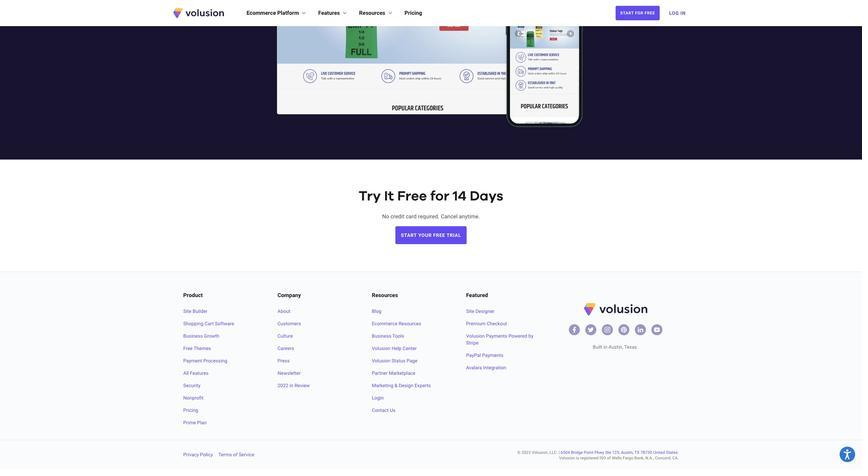 Task type: locate. For each thing, give the bounding box(es) containing it.
start your free trial
[[401, 233, 461, 238]]

1 horizontal spatial features
[[318, 10, 340, 16]]

service
[[239, 452, 254, 458]]

1 horizontal spatial free
[[397, 190, 427, 203]]

iso
[[600, 456, 606, 461]]

ecommerce
[[247, 10, 276, 16], [372, 321, 398, 327]]

us
[[390, 408, 396, 413]]

site inside 'link'
[[466, 309, 474, 314]]

1 vertical spatial pricing
[[183, 408, 198, 413]]

2 business from the left
[[372, 334, 391, 339]]

ecommerce for ecommerce platform
[[247, 10, 276, 16]]

0 horizontal spatial pricing
[[183, 408, 198, 413]]

start left your
[[401, 233, 417, 238]]

1 horizontal spatial ecommerce
[[372, 321, 398, 327]]

1 vertical spatial resources
[[372, 292, 398, 299]]

about
[[278, 309, 290, 314]]

texas.
[[624, 345, 638, 350]]

0 vertical spatial in
[[604, 345, 608, 350]]

0 vertical spatial free
[[645, 11, 655, 15]]

0 vertical spatial pricing
[[405, 10, 422, 16]]

payments down checkout
[[486, 334, 507, 339]]

site
[[183, 309, 191, 314], [466, 309, 474, 314]]

log in link
[[665, 6, 690, 21]]

austin, inside © 2023 volusion, llc . | 6504 bridge point pkwy ste 125, austin, tx 78730 united states. volusion is registered iso of wells fargo bank, n.a., concord, ca.
[[621, 451, 634, 455]]

cart
[[205, 321, 214, 327]]

careers
[[278, 346, 294, 351]]

anytime.
[[459, 213, 480, 220]]

featured
[[466, 292, 488, 299]]

free up payment
[[183, 346, 193, 351]]

payment processing
[[183, 358, 227, 364]]

center
[[403, 346, 417, 351]]

1 horizontal spatial business
[[372, 334, 391, 339]]

©
[[517, 451, 521, 455]]

page
[[407, 358, 418, 364]]

linkedin image
[[637, 327, 644, 334]]

volusion for volusion status page
[[372, 358, 391, 364]]

policy
[[200, 452, 213, 458]]

prime plan link
[[183, 420, 261, 426]]

0 horizontal spatial site
[[183, 309, 191, 314]]

processing
[[203, 358, 227, 364]]

avalara integration
[[466, 365, 506, 371]]

ecommerce left platform
[[247, 10, 276, 16]]

of right terms
[[233, 452, 238, 458]]

review
[[295, 383, 310, 389]]

company
[[278, 292, 301, 299]]

0 vertical spatial start
[[620, 11, 634, 15]]

volusion down 6504
[[559, 456, 575, 461]]

2 vertical spatial resources
[[399, 321, 421, 327]]

log
[[669, 10, 679, 16]]

1 vertical spatial features
[[190, 371, 209, 376]]

1 vertical spatial payments
[[482, 353, 504, 358]]

site designer
[[466, 309, 495, 314]]

product
[[183, 292, 203, 299]]

free
[[645, 11, 655, 15], [433, 233, 445, 238]]

security
[[183, 383, 201, 389]]

payments for paypal
[[482, 353, 504, 358]]

1 horizontal spatial site
[[466, 309, 474, 314]]

free up card
[[397, 190, 427, 203]]

all features link
[[183, 370, 261, 377]]

0 horizontal spatial free
[[433, 233, 445, 238]]

log in
[[669, 10, 686, 16]]

in
[[604, 345, 608, 350], [290, 383, 293, 389]]

0 horizontal spatial ecommerce
[[247, 10, 276, 16]]

ecommerce up business tools
[[372, 321, 398, 327]]

features
[[318, 10, 340, 16], [190, 371, 209, 376]]

volusion help center
[[372, 346, 417, 351]]

1 vertical spatial in
[[290, 383, 293, 389]]

features inside dropdown button
[[318, 10, 340, 16]]

of down ste
[[607, 456, 611, 461]]

wells
[[612, 456, 622, 461]]

start for free
[[620, 11, 655, 15]]

resources
[[359, 10, 385, 16], [372, 292, 398, 299], [399, 321, 421, 327]]

0 vertical spatial pricing link
[[405, 9, 422, 17]]

business
[[183, 334, 203, 339], [372, 334, 391, 339]]

site up premium
[[466, 309, 474, 314]]

privacy
[[183, 452, 199, 458]]

1 site from the left
[[183, 309, 191, 314]]

1 horizontal spatial start
[[620, 11, 634, 15]]

free right for
[[645, 11, 655, 15]]

start left for
[[620, 11, 634, 15]]

site left builder
[[183, 309, 191, 314]]

pricing
[[405, 10, 422, 16], [183, 408, 198, 413]]

resources inside dropdown button
[[359, 10, 385, 16]]

volusion up stripe
[[466, 334, 485, 339]]

payments for volusion
[[486, 334, 507, 339]]

1 vertical spatial free
[[183, 346, 193, 351]]

volusion
[[466, 334, 485, 339], [372, 346, 391, 351], [372, 358, 391, 364], [559, 456, 575, 461]]

nonprofit link
[[183, 395, 261, 402]]

0 vertical spatial features
[[318, 10, 340, 16]]

united
[[653, 451, 665, 455]]

no
[[382, 213, 389, 220]]

designer
[[476, 309, 495, 314]]

0 horizontal spatial pricing link
[[183, 407, 261, 414]]

0 vertical spatial austin,
[[609, 345, 623, 350]]

1 vertical spatial free
[[433, 233, 445, 238]]

business down shopping
[[183, 334, 203, 339]]

pricing for bottom pricing link
[[183, 408, 198, 413]]

1 business from the left
[[183, 334, 203, 339]]

0 horizontal spatial business
[[183, 334, 203, 339]]

0 vertical spatial payments
[[486, 334, 507, 339]]

states.
[[666, 451, 679, 455]]

austin, up fargo
[[621, 451, 634, 455]]

premium checkout
[[466, 321, 507, 327]]

0 vertical spatial ecommerce
[[247, 10, 276, 16]]

pricing for rightmost pricing link
[[405, 10, 422, 16]]

1 vertical spatial austin,
[[621, 451, 634, 455]]

in right 2022 in the bottom of the page
[[290, 383, 293, 389]]

marketing & design experts
[[372, 383, 431, 389]]

payments
[[486, 334, 507, 339], [482, 353, 504, 358]]

1 horizontal spatial free
[[645, 11, 655, 15]]

0 horizontal spatial in
[[290, 383, 293, 389]]

business for resources
[[372, 334, 391, 339]]

features button
[[318, 9, 348, 17]]

1 vertical spatial start
[[401, 233, 417, 238]]

business left 'tools'
[[372, 334, 391, 339]]

instagram image
[[604, 327, 611, 334]]

volusion up the "partner"
[[372, 358, 391, 364]]

bank,
[[634, 456, 644, 461]]

facebook image
[[571, 327, 578, 334]]

payments inside volusion payments powered by stripe
[[486, 334, 507, 339]]

payment processing link
[[183, 358, 261, 364]]

card
[[406, 213, 417, 220]]

austin, left texas.
[[609, 345, 623, 350]]

ecommerce inside dropdown button
[[247, 10, 276, 16]]

1 horizontal spatial pricing
[[405, 10, 422, 16]]

6504 bridge point pkwy ste 125, austin, tx 78730 united states. link
[[561, 451, 679, 455]]

platform
[[277, 10, 299, 16]]

1 horizontal spatial of
[[607, 456, 611, 461]]

site for product
[[183, 309, 191, 314]]

contact us
[[372, 408, 396, 413]]

.
[[557, 451, 558, 455]]

required.
[[418, 213, 440, 220]]

free
[[397, 190, 427, 203], [183, 346, 193, 351]]

security link
[[183, 382, 261, 389]]

payments inside 'link'
[[482, 353, 504, 358]]

status
[[392, 358, 406, 364]]

1 horizontal spatial in
[[604, 345, 608, 350]]

start
[[620, 11, 634, 15], [401, 233, 417, 238]]

payments up integration
[[482, 353, 504, 358]]

0 vertical spatial resources
[[359, 10, 385, 16]]

paypal payments
[[466, 353, 504, 358]]

experts
[[415, 383, 431, 389]]

press
[[278, 358, 290, 364]]

business for product
[[183, 334, 203, 339]]

0 horizontal spatial of
[[233, 452, 238, 458]]

in
[[681, 10, 686, 16]]

free for for
[[645, 11, 655, 15]]

trial
[[447, 233, 461, 238]]

2 site from the left
[[466, 309, 474, 314]]

fargo
[[623, 456, 633, 461]]

in right built
[[604, 345, 608, 350]]

0 horizontal spatial features
[[190, 371, 209, 376]]

volusion down business tools
[[372, 346, 391, 351]]

volusion inside volusion payments powered by stripe
[[466, 334, 485, 339]]

1 vertical spatial ecommerce
[[372, 321, 398, 327]]

free themes link
[[183, 345, 261, 352]]

n.a.,
[[646, 456, 654, 461]]

free right your
[[433, 233, 445, 238]]

volusion for volusion payments powered by stripe
[[466, 334, 485, 339]]

0 horizontal spatial start
[[401, 233, 417, 238]]



Task type: vqa. For each thing, say whether or not it's contained in the screenshot.
Volusion Payments Powered by Stripe's Volusion
yes



Task type: describe. For each thing, give the bounding box(es) containing it.
partner marketplace
[[372, 371, 415, 376]]

volusion status page link
[[372, 358, 450, 364]]

help
[[392, 346, 402, 351]]

volusion payments powered by stripe link
[[466, 333, 544, 347]]

pinterest image
[[620, 327, 627, 334]]

start for start for free
[[620, 11, 634, 15]]

start for start your free trial
[[401, 233, 417, 238]]

open accessibe: accessibility options, statement and help image
[[844, 450, 852, 460]]

prime
[[183, 420, 196, 426]]

of inside © 2023 volusion, llc . | 6504 bridge point pkwy ste 125, austin, tx 78730 united states. volusion is registered iso of wells fargo bank, n.a., concord, ca.
[[607, 456, 611, 461]]

blog link
[[372, 308, 450, 315]]

twitter image
[[587, 327, 594, 334]]

avalara integration link
[[466, 364, 544, 371]]

|
[[559, 451, 560, 455]]

culture link
[[278, 333, 355, 340]]

start for free link
[[616, 6, 660, 20]]

125,
[[612, 451, 620, 455]]

is
[[576, 456, 579, 461]]

site designer link
[[466, 308, 544, 315]]

volusion for volusion help center
[[372, 346, 391, 351]]

paypal
[[466, 353, 481, 358]]

shopping cart software link
[[183, 320, 261, 327]]

culture
[[278, 334, 293, 339]]

1 horizontal spatial pricing link
[[405, 9, 422, 17]]

14
[[453, 190, 467, 203]]

payment
[[183, 358, 202, 364]]

0 vertical spatial free
[[397, 190, 427, 203]]

free for your
[[433, 233, 445, 238]]

ca.
[[673, 456, 679, 461]]

login
[[372, 395, 384, 401]]

privacy policy
[[183, 452, 213, 458]]

point
[[584, 451, 594, 455]]

plan
[[197, 420, 207, 426]]

ecommerce resources link
[[372, 320, 450, 327]]

for
[[635, 11, 644, 15]]

marketing
[[372, 383, 393, 389]]

days
[[470, 190, 503, 203]]

contact
[[372, 408, 389, 413]]

about link
[[278, 308, 355, 315]]

start your free trial link
[[396, 226, 467, 244]]

terms
[[218, 452, 232, 458]]

contact us link
[[372, 407, 450, 414]]

6504
[[561, 451, 570, 455]]

ecommerce platform button
[[247, 9, 307, 17]]

volusion inside © 2023 volusion, llc . | 6504 bridge point pkwy ste 125, austin, tx 78730 united states. volusion is registered iso of wells fargo bank, n.a., concord, ca.
[[559, 456, 575, 461]]

try
[[359, 190, 381, 203]]

volusion help center link
[[372, 345, 450, 352]]

powered
[[509, 334, 527, 339]]

in for review
[[290, 383, 293, 389]]

terms of service
[[218, 452, 254, 458]]

tools
[[393, 334, 404, 339]]

avalara
[[466, 365, 482, 371]]

2022 in review
[[278, 383, 310, 389]]

site builder link
[[183, 308, 261, 315]]

paypal payments link
[[466, 352, 544, 359]]

careers link
[[278, 345, 355, 352]]

78730
[[641, 451, 652, 455]]

marketing & design experts link
[[372, 382, 450, 389]]

ecommerce for ecommerce resources
[[372, 321, 398, 327]]

llc
[[550, 451, 557, 455]]

all
[[183, 371, 189, 376]]

registered
[[580, 456, 599, 461]]

nonprofit
[[183, 395, 203, 401]]

software
[[215, 321, 234, 327]]

cancel
[[441, 213, 458, 220]]

business growth
[[183, 334, 219, 339]]

press link
[[278, 358, 355, 364]]

newsletter
[[278, 371, 301, 376]]

volusion status page
[[372, 358, 418, 364]]

ecommerce resources
[[372, 321, 421, 327]]

in for austin,
[[604, 345, 608, 350]]

pkwy
[[595, 451, 604, 455]]

0 horizontal spatial free
[[183, 346, 193, 351]]

shopping cart software
[[183, 321, 234, 327]]

stripe
[[466, 340, 479, 346]]

business growth link
[[183, 333, 261, 340]]

prime plan
[[183, 420, 207, 426]]

design
[[399, 383, 414, 389]]

1 vertical spatial pricing link
[[183, 407, 261, 414]]

concord,
[[655, 456, 672, 461]]

youtube image
[[654, 327, 660, 334]]

themes
[[194, 346, 211, 351]]

&
[[395, 383, 398, 389]]

2022
[[278, 383, 288, 389]]

growth
[[204, 334, 219, 339]]

business tools
[[372, 334, 404, 339]]

2022 in review link
[[278, 382, 355, 389]]

no credit card required. cancel anytime.
[[382, 213, 480, 220]]

try it free for 14 days
[[359, 190, 503, 203]]

premium checkout link
[[466, 320, 544, 327]]

site for featured
[[466, 309, 474, 314]]

tx
[[635, 451, 640, 455]]



